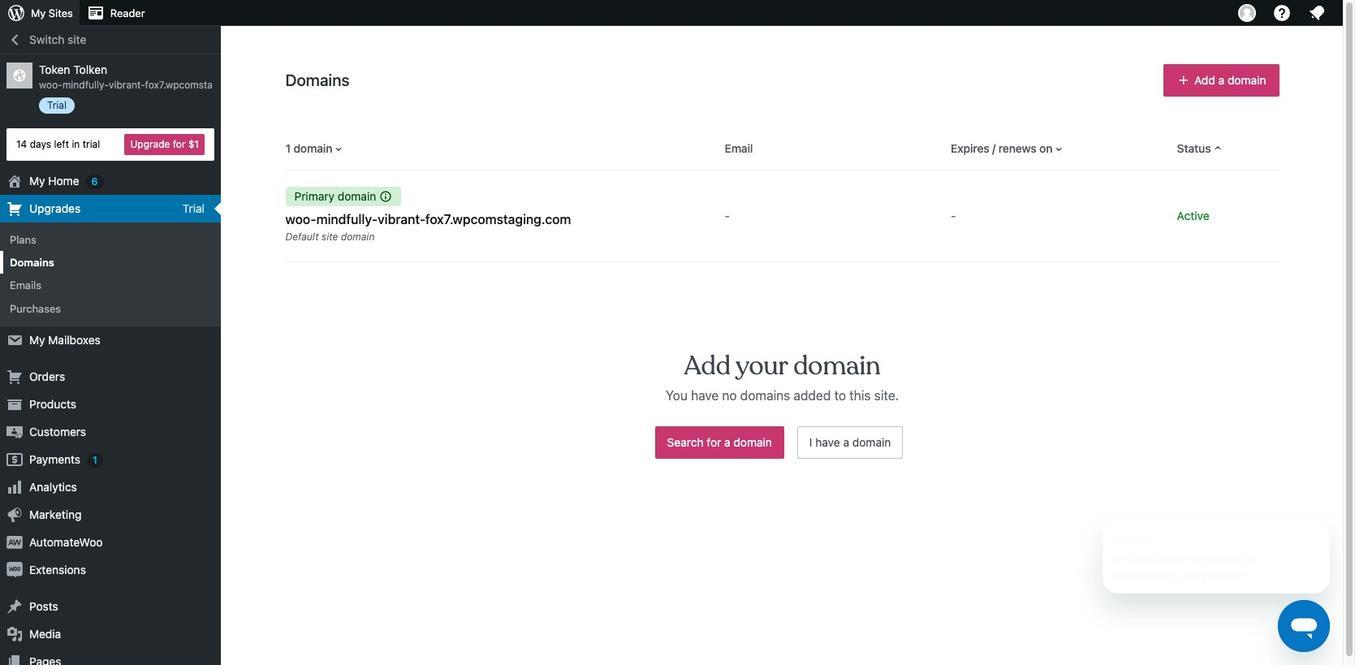 Task type: locate. For each thing, give the bounding box(es) containing it.
6
[[91, 175, 98, 188]]

0 horizontal spatial trial
[[47, 99, 67, 111]]

expires / renews on button
[[951, 141, 1066, 157]]

customers
[[29, 425, 86, 438]]

my for my mailboxes
[[29, 333, 45, 347]]

upgrades
[[29, 201, 81, 215]]

domains link
[[0, 251, 221, 274]]

add inside add your domain you have no domains added to this site.
[[684, 349, 731, 383]]

- down email button on the right of page
[[725, 209, 730, 223]]

0 vertical spatial trial
[[47, 99, 67, 111]]

mindfully- down primary domain
[[316, 212, 378, 227]]

site inside switch site button
[[68, 32, 86, 46]]

site right default
[[322, 231, 338, 243]]

for
[[707, 435, 721, 449]]

search
[[667, 435, 704, 449]]

my mailboxes
[[29, 333, 101, 347]]

a right for
[[725, 435, 731, 449]]

woo-mindfully-vibrant-fox7.wpcomstaging.com default site domain
[[285, 212, 571, 243]]

1 img image from the top
[[6, 451, 23, 468]]

img image inside extensions link
[[6, 562, 23, 578]]

fox7.wpcomstaging.com
[[145, 79, 255, 91], [426, 212, 571, 227]]

1 horizontal spatial fox7.wpcomstaging.com
[[426, 212, 571, 227]]

1 vertical spatial fox7.wpcomstaging.com
[[426, 212, 571, 227]]

1 horizontal spatial have
[[816, 435, 840, 449]]

vibrant-
[[109, 79, 145, 91], [378, 212, 426, 227]]

domain down primary domain
[[341, 231, 375, 243]]

have left "no"
[[691, 388, 719, 403]]

0 horizontal spatial add
[[684, 349, 731, 383]]

add
[[1195, 73, 1216, 87], [684, 349, 731, 383]]

0 vertical spatial 1
[[285, 141, 291, 155]]

2 img image from the top
[[6, 534, 23, 550]]

site right switch
[[68, 32, 86, 46]]

0 horizontal spatial vibrant-
[[109, 79, 145, 91]]

a up status button
[[1219, 73, 1225, 87]]

no
[[722, 388, 737, 403]]

1 vertical spatial domains
[[10, 256, 54, 269]]

0 vertical spatial site
[[68, 32, 86, 46]]

woo- up default
[[285, 212, 316, 227]]

0 vertical spatial have
[[691, 388, 719, 403]]

domain inside add your domain you have no domains added to this site.
[[794, 349, 881, 383]]

domains up emails
[[10, 256, 54, 269]]

mindfully- down tolken
[[62, 79, 109, 91]]

1 horizontal spatial site
[[322, 231, 338, 243]]

1 horizontal spatial mindfully-
[[316, 212, 378, 227]]

1 horizontal spatial a
[[843, 435, 850, 449]]

0 vertical spatial my
[[31, 6, 46, 19]]

automatewoo
[[29, 535, 103, 549]]

trial down token
[[47, 99, 67, 111]]

you
[[666, 388, 688, 403]]

purchases link
[[0, 297, 221, 320]]

site inside woo-mindfully-vibrant-fox7.wpcomstaging.com default site domain
[[322, 231, 338, 243]]

mindfully- inside woo-mindfully-vibrant-fox7.wpcomstaging.com default site domain
[[316, 212, 378, 227]]

1 vertical spatial site
[[322, 231, 338, 243]]

1 vertical spatial 1
[[93, 454, 98, 466]]

1
[[285, 141, 291, 155], [93, 454, 98, 466]]

orders
[[29, 369, 65, 383]]

img image left payments
[[6, 451, 23, 468]]

on
[[1040, 141, 1053, 155]]

have inside add your domain you have no domains added to this site.
[[691, 388, 719, 403]]

add your domain main content
[[0, 0, 1280, 504]]

2 vertical spatial my
[[29, 333, 45, 347]]

primary
[[294, 189, 335, 203]]

0 horizontal spatial site
[[68, 32, 86, 46]]

domain down "my profile" icon
[[1228, 73, 1267, 87]]

1 vertical spatial vibrant-
[[378, 212, 426, 227]]

1 domain
[[285, 141, 332, 155]]

have
[[691, 388, 719, 403], [816, 435, 840, 449]]

2 vertical spatial img image
[[6, 562, 23, 578]]

1 vertical spatial img image
[[6, 534, 23, 550]]

domain up primary
[[294, 141, 332, 155]]

add up "no"
[[684, 349, 731, 383]]

1 vertical spatial my
[[29, 174, 45, 188]]

0 vertical spatial fox7.wpcomstaging.com
[[145, 79, 255, 91]]

0 horizontal spatial mindfully-
[[62, 79, 109, 91]]

0 horizontal spatial a
[[725, 435, 731, 449]]

-
[[725, 209, 730, 223], [951, 209, 956, 223]]

switch
[[29, 32, 64, 46]]

email
[[725, 141, 753, 155]]

extensions
[[29, 563, 86, 576]]

trial inside token tolken woo-mindfully-vibrant-fox7.wpcomstaging.com trial
[[47, 99, 67, 111]]

status button
[[1177, 141, 1224, 157]]

img image inside automatewoo link
[[6, 534, 23, 550]]

home
[[48, 174, 79, 188]]

woo-
[[39, 79, 62, 91], [285, 212, 316, 227]]

domain down this
[[853, 435, 891, 449]]

0 vertical spatial img image
[[6, 451, 23, 468]]

0 horizontal spatial have
[[691, 388, 719, 403]]

img image for payments
[[6, 451, 23, 468]]

a right i
[[843, 435, 850, 449]]

add a domain button
[[1164, 64, 1280, 97]]

0 horizontal spatial fox7.wpcomstaging.com
[[145, 79, 255, 91]]

media
[[29, 627, 61, 641]]

0 horizontal spatial 1
[[93, 454, 98, 466]]

0 vertical spatial mindfully-
[[62, 79, 109, 91]]

manage your notifications image
[[1308, 3, 1327, 23]]

my sites link
[[0, 0, 79, 26]]

expires / renews on
[[951, 141, 1053, 155]]

add up status button
[[1195, 73, 1216, 87]]

your
[[736, 349, 788, 383]]

woo- down token
[[39, 79, 62, 91]]

my down 'purchases'
[[29, 333, 45, 347]]

1 horizontal spatial 1
[[285, 141, 291, 155]]

my home
[[29, 174, 79, 188]]

mindfully-
[[62, 79, 109, 91], [316, 212, 378, 227]]

in trial
[[72, 138, 100, 150]]

1 horizontal spatial add
[[1195, 73, 1216, 87]]

- down expires on the right
[[951, 209, 956, 223]]

add a domain
[[1195, 73, 1267, 87]]

domain right primary
[[338, 189, 376, 203]]

primary domain
[[294, 189, 376, 203]]

trial down for $1
[[183, 201, 205, 215]]

my sites
[[31, 6, 73, 19]]

1 inside button
[[285, 141, 291, 155]]

domains
[[285, 71, 350, 89], [10, 256, 54, 269]]

token
[[39, 63, 70, 76]]

reader link
[[79, 0, 152, 26]]

1 horizontal spatial woo-
[[285, 212, 316, 227]]

plans
[[10, 233, 36, 246]]

have right i
[[816, 435, 840, 449]]

0 horizontal spatial woo-
[[39, 79, 62, 91]]

img image
[[6, 451, 23, 468], [6, 534, 23, 550], [6, 562, 23, 578]]

img image left automatewoo
[[6, 534, 23, 550]]

0 horizontal spatial -
[[725, 209, 730, 223]]

1 vertical spatial add
[[684, 349, 731, 383]]

my
[[31, 6, 46, 19], [29, 174, 45, 188], [29, 333, 45, 347]]

this
[[850, 388, 871, 403]]

domain up to
[[794, 349, 881, 383]]

a
[[1219, 73, 1225, 87], [725, 435, 731, 449], [843, 435, 850, 449]]

1 horizontal spatial -
[[951, 209, 956, 223]]

vibrant- inside woo-mindfully-vibrant-fox7.wpcomstaging.com default site domain
[[378, 212, 426, 227]]

switch site
[[29, 32, 86, 46]]

search for a domain
[[667, 435, 772, 449]]

marketing
[[29, 507, 82, 521]]

0 vertical spatial woo-
[[39, 79, 62, 91]]

site.
[[875, 388, 899, 403]]

3 img image from the top
[[6, 562, 23, 578]]

my profile image
[[1239, 4, 1257, 22]]

1 horizontal spatial domains
[[285, 71, 350, 89]]

extensions link
[[0, 556, 221, 584]]

1 vertical spatial trial
[[183, 201, 205, 215]]

0 vertical spatial add
[[1195, 73, 1216, 87]]

1 vertical spatial have
[[816, 435, 840, 449]]

1 vertical spatial woo-
[[285, 212, 316, 227]]

my left home
[[29, 174, 45, 188]]

1 for 1 domain
[[285, 141, 291, 155]]

img image for automatewoo
[[6, 534, 23, 550]]

img image left extensions
[[6, 562, 23, 578]]

plans link
[[0, 228, 221, 251]]

1 horizontal spatial vibrant-
[[378, 212, 426, 227]]

2 horizontal spatial a
[[1219, 73, 1225, 87]]

0 vertical spatial vibrant-
[[109, 79, 145, 91]]

my left sites
[[31, 6, 46, 19]]

trial
[[47, 99, 67, 111], [183, 201, 205, 215]]

active
[[1177, 209, 1210, 223]]

mailboxes
[[48, 333, 101, 347]]

domains up 1 domain button
[[285, 71, 350, 89]]

add inside button
[[1195, 73, 1216, 87]]

analytics
[[29, 480, 77, 494]]

1 vertical spatial mindfully-
[[316, 212, 378, 227]]

emails link
[[0, 274, 221, 297]]

domain
[[1228, 73, 1267, 87], [294, 141, 332, 155], [338, 189, 376, 203], [341, 231, 375, 243], [794, 349, 881, 383], [734, 435, 772, 449], [853, 435, 891, 449]]

0 vertical spatial domains
[[285, 71, 350, 89]]

site
[[68, 32, 86, 46], [322, 231, 338, 243]]

i have a domain
[[810, 435, 891, 449]]



Task type: describe. For each thing, give the bounding box(es) containing it.
14 days left in trial
[[16, 138, 100, 150]]

token tolken woo-mindfully-vibrant-fox7.wpcomstaging.com trial
[[39, 63, 255, 111]]

added
[[794, 388, 831, 403]]

woo- inside woo-mindfully-vibrant-fox7.wpcomstaging.com default site domain
[[285, 212, 316, 227]]

my for my home
[[29, 174, 45, 188]]

emails
[[10, 279, 41, 292]]

a for i have a domain
[[843, 435, 850, 449]]

fox7.wpcomstaging.com inside woo-mindfully-vibrant-fox7.wpcomstaging.com default site domain
[[426, 212, 571, 227]]

domain inside woo-mindfully-vibrant-fox7.wpcomstaging.com default site domain
[[341, 231, 375, 243]]

for $1
[[173, 138, 199, 150]]

1 - from the left
[[725, 209, 730, 223]]

woo- inside token tolken woo-mindfully-vibrant-fox7.wpcomstaging.com trial
[[39, 79, 62, 91]]

1 domain button
[[285, 141, 345, 157]]

14
[[16, 138, 27, 150]]

reader
[[110, 6, 145, 19]]

a inside button
[[1219, 73, 1225, 87]]

products
[[29, 397, 76, 411]]

automatewoo link
[[0, 529, 221, 556]]

payments
[[29, 452, 80, 466]]

upgrade for $1
[[130, 138, 199, 150]]

2 - from the left
[[951, 209, 956, 223]]

purchases
[[10, 302, 61, 315]]

marketing link
[[0, 501, 221, 529]]

fox7.wpcomstaging.com inside token tolken woo-mindfully-vibrant-fox7.wpcomstaging.com trial
[[145, 79, 255, 91]]

expires
[[951, 141, 990, 155]]

orders link
[[0, 363, 221, 390]]

upgrade
[[130, 138, 170, 150]]

add your domain you have no domains added to this site.
[[666, 349, 899, 403]]

happybot says "hi! need help registering or transferring your domain?
". open messaging window to continue the conversation. element
[[1064, 480, 1330, 594]]

products link
[[0, 390, 221, 418]]

posts
[[29, 599, 58, 613]]

renews
[[999, 141, 1037, 155]]

domain right for
[[734, 435, 772, 449]]

img image for extensions
[[6, 562, 23, 578]]

add for your
[[684, 349, 731, 383]]

domains
[[741, 388, 791, 403]]

search for a domain link
[[655, 426, 785, 459]]

/
[[993, 141, 996, 155]]

customers link
[[0, 418, 221, 446]]

left
[[54, 138, 69, 150]]

mindfully- inside token tolken woo-mindfully-vibrant-fox7.wpcomstaging.com trial
[[62, 79, 109, 91]]

to
[[835, 388, 846, 403]]

add for a
[[1195, 73, 1216, 87]]

1 horizontal spatial trial
[[183, 201, 205, 215]]

days
[[30, 138, 51, 150]]

domains inside add your domain main content
[[285, 71, 350, 89]]

status
[[1177, 141, 1211, 155]]

tolken
[[73, 63, 107, 76]]

switch site button
[[0, 26, 221, 54]]

email button
[[725, 141, 753, 157]]

analytics link
[[0, 473, 221, 501]]

i have a domain link
[[798, 426, 903, 459]]

my mailboxes link
[[0, 326, 221, 354]]

a for search for a domain
[[725, 435, 731, 449]]

media link
[[0, 620, 221, 648]]

upgrade for $1 button
[[125, 134, 205, 155]]

1 for 1
[[93, 454, 98, 466]]

0 horizontal spatial domains
[[10, 256, 54, 269]]

posts link
[[0, 593, 221, 620]]

vibrant- inside token tolken woo-mindfully-vibrant-fox7.wpcomstaging.com trial
[[109, 79, 145, 91]]

default
[[285, 231, 319, 243]]

help image
[[1273, 3, 1292, 23]]

my for my sites
[[31, 6, 46, 19]]

i
[[810, 435, 813, 449]]

sites
[[49, 6, 73, 19]]



Task type: vqa. For each thing, say whether or not it's contained in the screenshot.
Expires / renews on
yes



